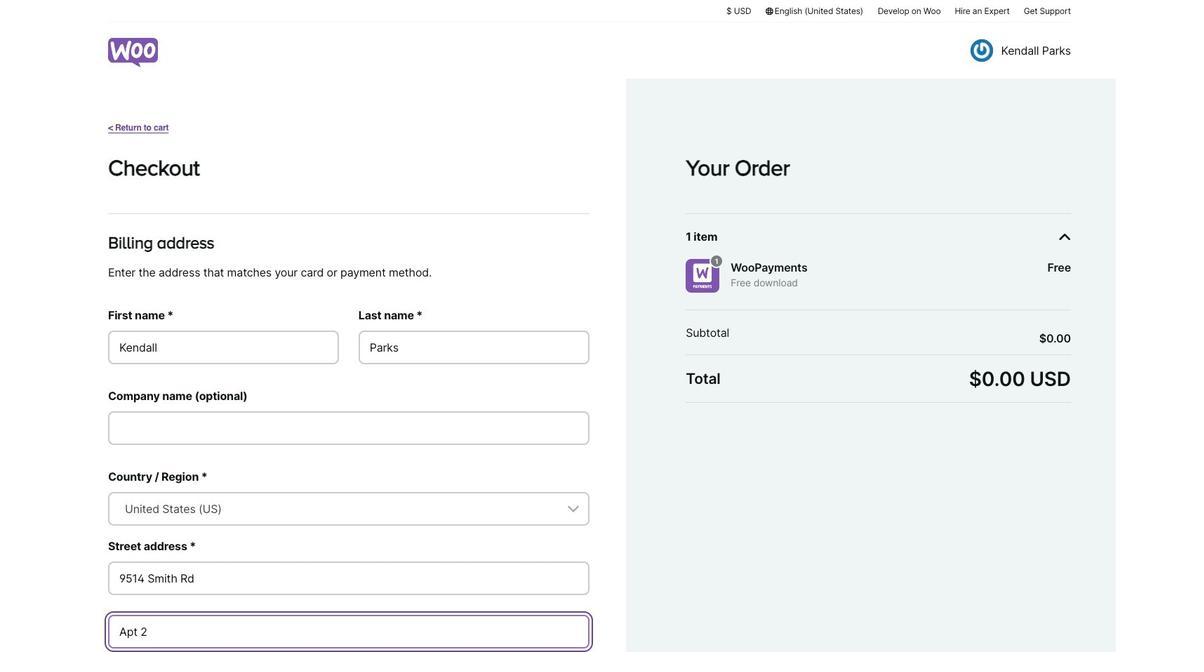 Task type: describe. For each thing, give the bounding box(es) containing it.
House number and street name text field
[[108, 562, 590, 595]]

Apartment, suite, unit, etc. (optional) text field
[[108, 615, 590, 649]]

angle down image
[[1059, 231, 1071, 242]]

product icon image
[[686, 259, 720, 293]]



Task type: locate. For each thing, give the bounding box(es) containing it.
none text field inside country / region field
[[119, 501, 579, 517]]

open account menu image
[[971, 39, 993, 62]]

None text field
[[108, 331, 339, 364], [359, 331, 590, 364], [108, 411, 590, 445], [108, 331, 339, 364], [359, 331, 590, 364], [108, 411, 590, 445]]

None text field
[[119, 501, 579, 517]]

Country / Region field
[[108, 492, 590, 526]]



Task type: vqa. For each thing, say whether or not it's contained in the screenshot.
the topmost in
no



